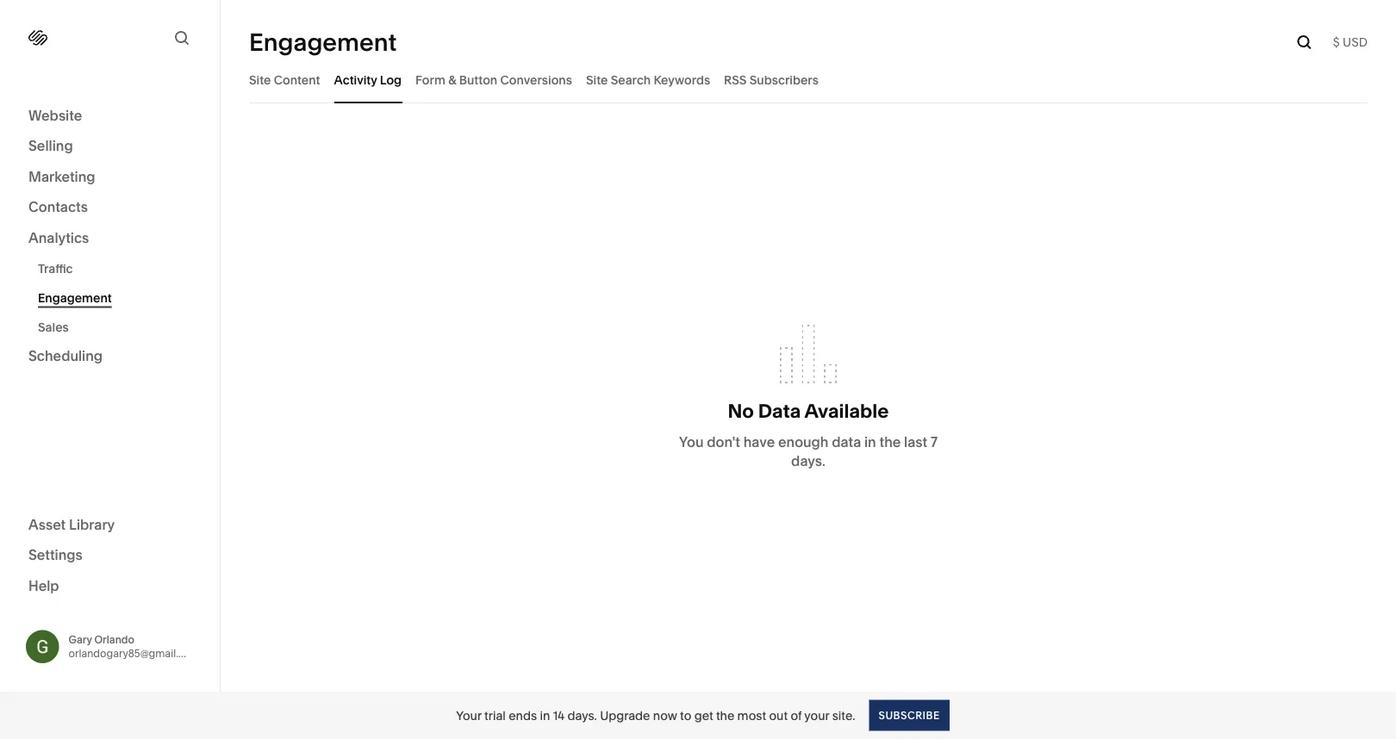 Task type: locate. For each thing, give the bounding box(es) containing it.
you
[[679, 434, 704, 450]]

asset
[[28, 516, 66, 533]]

ends
[[509, 708, 537, 723]]

days. down enough
[[791, 453, 826, 469]]

in inside you don't have enough data in the last 7 days.
[[864, 434, 876, 450]]

no data available
[[728, 400, 889, 423]]

sales
[[38, 320, 69, 334]]

data
[[832, 434, 861, 450]]

activity log
[[334, 72, 402, 87]]

available
[[805, 400, 889, 423]]

2 site from the left
[[586, 72, 608, 87]]

in right data
[[864, 434, 876, 450]]

the
[[880, 434, 901, 450], [716, 708, 735, 723]]

website link
[[28, 106, 191, 126]]

engagement down 'traffic'
[[38, 290, 112, 305]]

rss
[[724, 72, 747, 87]]

0 horizontal spatial days.
[[567, 708, 597, 723]]

website
[[28, 107, 82, 124]]

tab list
[[249, 56, 1368, 103]]

0 vertical spatial days.
[[791, 453, 826, 469]]

analytics
[[28, 229, 89, 246]]

1 site from the left
[[249, 72, 271, 87]]

the right get
[[716, 708, 735, 723]]

site content button
[[249, 56, 320, 103]]

gary
[[69, 634, 92, 646]]

conversions
[[500, 72, 572, 87]]

1 vertical spatial days.
[[567, 708, 597, 723]]

in left 14 at the left of page
[[540, 708, 550, 723]]

0 horizontal spatial site
[[249, 72, 271, 87]]

1 horizontal spatial days.
[[791, 453, 826, 469]]

scheduling
[[28, 348, 103, 365]]

1 vertical spatial in
[[540, 708, 550, 723]]

help
[[28, 577, 59, 594]]

traffic link
[[38, 254, 201, 283]]

the inside you don't have enough data in the last 7 days.
[[880, 434, 901, 450]]

orlandogary85@gmail.com
[[69, 647, 200, 660]]

site left search
[[586, 72, 608, 87]]

site search keywords
[[586, 72, 710, 87]]

have
[[744, 434, 775, 450]]

days. right 14 at the left of page
[[567, 708, 597, 723]]

engagement
[[249, 28, 397, 57], [38, 290, 112, 305]]

sales link
[[38, 312, 201, 342]]

1 vertical spatial the
[[716, 708, 735, 723]]

marketing
[[28, 168, 95, 185]]

to
[[680, 708, 691, 723]]

days.
[[791, 453, 826, 469], [567, 708, 597, 723]]

1 horizontal spatial the
[[880, 434, 901, 450]]

library
[[69, 516, 115, 533]]

traffic
[[38, 261, 73, 276]]

form
[[416, 72, 446, 87]]

most
[[737, 708, 766, 723]]

enough
[[778, 434, 829, 450]]

0 vertical spatial the
[[880, 434, 901, 450]]

usd
[[1343, 35, 1368, 50]]

your
[[804, 708, 829, 723]]

subscribe button
[[869, 700, 950, 731]]

1 horizontal spatial site
[[586, 72, 608, 87]]

site content
[[249, 72, 320, 87]]

0 horizontal spatial in
[[540, 708, 550, 723]]

&
[[448, 72, 456, 87]]

form & button conversions
[[416, 72, 572, 87]]

engagement up content
[[249, 28, 397, 57]]

the left last at the bottom right of the page
[[880, 434, 901, 450]]

out
[[769, 708, 788, 723]]

1 horizontal spatial in
[[864, 434, 876, 450]]

1 horizontal spatial engagement
[[249, 28, 397, 57]]

settings
[[28, 547, 83, 564]]

site left content
[[249, 72, 271, 87]]

contacts link
[[28, 198, 191, 218]]

0 horizontal spatial engagement
[[38, 290, 112, 305]]

site
[[249, 72, 271, 87], [586, 72, 608, 87]]

14
[[553, 708, 565, 723]]

site search keywords button
[[586, 56, 710, 103]]

gary orlando orlandogary85@gmail.com
[[69, 634, 200, 660]]

0 vertical spatial in
[[864, 434, 876, 450]]

analytics link
[[28, 228, 191, 249]]

days. inside you don't have enough data in the last 7 days.
[[791, 453, 826, 469]]

in
[[864, 434, 876, 450], [540, 708, 550, 723]]



Task type: describe. For each thing, give the bounding box(es) containing it.
subscribers
[[750, 72, 819, 87]]

site for site content
[[249, 72, 271, 87]]

upgrade
[[600, 708, 650, 723]]

keywords
[[654, 72, 710, 87]]

orlando
[[94, 634, 134, 646]]

now
[[653, 708, 677, 723]]

contacts
[[28, 199, 88, 215]]

site for site search keywords
[[586, 72, 608, 87]]

your trial ends in 14 days. upgrade now to get the most out of your site.
[[456, 708, 855, 723]]

scheduling link
[[28, 347, 191, 367]]

0 horizontal spatial the
[[716, 708, 735, 723]]

don't
[[707, 434, 740, 450]]

activity
[[334, 72, 377, 87]]

site.
[[832, 708, 855, 723]]

button
[[459, 72, 498, 87]]

subscribe
[[879, 709, 940, 722]]

7
[[931, 434, 938, 450]]

trial
[[484, 708, 506, 723]]

asset library
[[28, 516, 115, 533]]

tab list containing site content
[[249, 56, 1368, 103]]

search
[[611, 72, 651, 87]]

selling
[[28, 137, 73, 154]]

you don't have enough data in the last 7 days.
[[679, 434, 938, 469]]

activity log button
[[334, 56, 402, 103]]

of
[[791, 708, 802, 723]]

get
[[694, 708, 713, 723]]

$ usd
[[1333, 35, 1368, 50]]

selling link
[[28, 137, 191, 157]]

$
[[1333, 35, 1340, 50]]

settings link
[[28, 546, 191, 566]]

rss subscribers
[[724, 72, 819, 87]]

engagement link
[[38, 283, 201, 312]]

asset library link
[[28, 515, 191, 536]]

log
[[380, 72, 402, 87]]

data
[[758, 400, 801, 423]]

0 vertical spatial engagement
[[249, 28, 397, 57]]

last
[[904, 434, 928, 450]]

rss subscribers button
[[724, 56, 819, 103]]

help link
[[28, 577, 59, 596]]

1 vertical spatial engagement
[[38, 290, 112, 305]]

marketing link
[[28, 167, 191, 187]]

no
[[728, 400, 754, 423]]

content
[[274, 72, 320, 87]]

form & button conversions button
[[416, 56, 572, 103]]

your
[[456, 708, 482, 723]]



Task type: vqa. For each thing, say whether or not it's contained in the screenshot.
"page" inside the . Depending on the search engine, descriptions displayed can be 50 to 300 characters long. If you don't add a title or description, search engines will use your page title and content.
no



